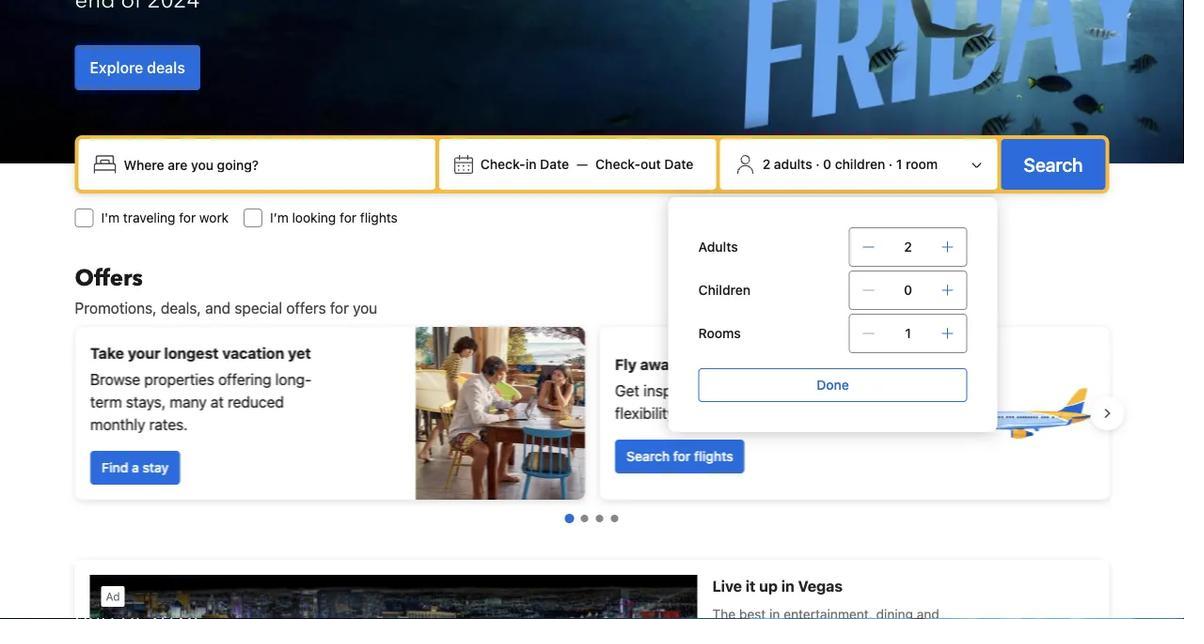 Task type: describe. For each thing, give the bounding box(es) containing it.
1 horizontal spatial 1
[[905, 326, 911, 341]]

at
[[210, 394, 223, 412]]

for left the work
[[179, 210, 196, 226]]

i'm
[[101, 210, 120, 226]]

find
[[101, 460, 128, 476]]

take your longest vacation yet image
[[415, 327, 585, 500]]

long-
[[275, 371, 311, 389]]

children
[[699, 283, 751, 298]]

explore deals link
[[75, 45, 200, 90]]

your inside the fly away to your dream vacation get inspired – compare and book flights with flexibility
[[700, 356, 732, 374]]

stays,
[[126, 394, 165, 412]]

browse
[[90, 371, 140, 389]]

2 adults · 0 children · 1 room
[[763, 157, 938, 172]]

—
[[577, 157, 588, 172]]

properties
[[144, 371, 214, 389]]

take
[[90, 345, 124, 363]]

2 · from the left
[[889, 157, 893, 172]]

2 check- from the left
[[596, 157, 641, 172]]

away
[[640, 356, 678, 374]]

a
[[131, 460, 139, 476]]

i'm traveling for work
[[101, 210, 229, 226]]

vacation inside take your longest vacation yet browse properties offering long- term stays, many at reduced monthly rates.
[[222, 345, 284, 363]]

adults
[[774, 157, 812, 172]]

fly
[[615, 356, 636, 374]]

fly away to your dream vacation get inspired – compare and book flights with flexibility
[[615, 356, 920, 423]]

check-in date button
[[473, 148, 577, 182]]

inspired
[[643, 382, 697, 400]]

special
[[235, 300, 282, 317]]

vacation inside the fly away to your dream vacation get inspired – compare and book flights with flexibility
[[786, 356, 848, 374]]

term
[[90, 394, 122, 412]]

–
[[701, 382, 710, 400]]

offering
[[218, 371, 271, 389]]

1 check- from the left
[[481, 157, 526, 172]]

2 for 2
[[904, 239, 912, 255]]

search for flights link
[[615, 440, 744, 474]]

1 · from the left
[[816, 157, 820, 172]]

in
[[526, 157, 537, 172]]

take your longest vacation yet browse properties offering long- term stays, many at reduced monthly rates.
[[90, 345, 311, 434]]

find a stay link
[[90, 452, 179, 485]]

2 for 2 adults · 0 children · 1 room
[[763, 157, 771, 172]]

0 vertical spatial flights
[[360, 210, 398, 226]]

done button
[[699, 369, 968, 403]]

check-in date — check-out date
[[481, 157, 694, 172]]

find a stay
[[101, 460, 168, 476]]

many
[[169, 394, 206, 412]]

to
[[681, 356, 696, 374]]

work
[[199, 210, 229, 226]]

looking
[[292, 210, 336, 226]]

offers promotions, deals, and special offers for you
[[75, 263, 377, 317]]

2 date from the left
[[665, 157, 694, 172]]

reduced
[[227, 394, 284, 412]]

region containing take your longest vacation yet
[[60, 320, 1125, 508]]

monthly
[[90, 416, 145, 434]]



Task type: vqa. For each thing, say whether or not it's contained in the screenshot.
Each to the left
no



Task type: locate. For each thing, give the bounding box(es) containing it.
search
[[1024, 153, 1083, 175], [626, 449, 669, 465]]

1 vertical spatial flights
[[845, 382, 887, 400]]

search inside offers main content
[[626, 449, 669, 465]]

room
[[906, 157, 938, 172]]

flights left with
[[845, 382, 887, 400]]

check-
[[481, 157, 526, 172], [596, 157, 641, 172]]

Where are you going? field
[[116, 148, 428, 182]]

0 vertical spatial search
[[1024, 153, 1083, 175]]

for left 'you'
[[330, 300, 349, 317]]

0 vertical spatial 1
[[896, 157, 903, 172]]

search button
[[1001, 139, 1106, 190]]

your inside take your longest vacation yet browse properties offering long- term stays, many at reduced monthly rates.
[[127, 345, 160, 363]]

2 inside button
[[763, 157, 771, 172]]

2 left adults on the top of page
[[763, 157, 771, 172]]

0 horizontal spatial check-
[[481, 157, 526, 172]]

1 date from the left
[[540, 157, 569, 172]]

longest
[[164, 345, 218, 363]]

done
[[817, 378, 849, 393]]

·
[[816, 157, 820, 172], [889, 157, 893, 172]]

1 horizontal spatial date
[[665, 157, 694, 172]]

book
[[807, 382, 841, 400]]

1 vertical spatial 1
[[905, 326, 911, 341]]

flights inside the fly away to your dream vacation get inspired – compare and book flights with flexibility
[[845, 382, 887, 400]]

0 horizontal spatial 0
[[823, 157, 832, 172]]

explore deals
[[90, 59, 185, 77]]

deals
[[147, 59, 185, 77]]

1 horizontal spatial search
[[1024, 153, 1083, 175]]

· right the children
[[889, 157, 893, 172]]

adults
[[699, 239, 738, 255]]

2 adults · 0 children · 1 room button
[[728, 147, 990, 182]]

1 horizontal spatial vacation
[[786, 356, 848, 374]]

1 horizontal spatial 0
[[904, 283, 913, 298]]

flights right looking
[[360, 210, 398, 226]]

0 horizontal spatial ·
[[816, 157, 820, 172]]

children
[[835, 157, 885, 172]]

and inside the fly away to your dream vacation get inspired – compare and book flights with flexibility
[[778, 382, 803, 400]]

compare
[[714, 382, 774, 400]]

flights down –
[[694, 449, 733, 465]]

0 vertical spatial 0
[[823, 157, 832, 172]]

1 left room
[[896, 157, 903, 172]]

date right out
[[665, 157, 694, 172]]

2
[[763, 157, 771, 172], [904, 239, 912, 255]]

offers
[[75, 263, 143, 294]]

explore
[[90, 59, 143, 77]]

1 horizontal spatial check-
[[596, 157, 641, 172]]

0 horizontal spatial your
[[127, 345, 160, 363]]

0 horizontal spatial 1
[[896, 157, 903, 172]]

1 horizontal spatial and
[[778, 382, 803, 400]]

fly away to your dream vacation image
[[963, 348, 1095, 480]]

check- right the —
[[596, 157, 641, 172]]

with
[[891, 382, 920, 400]]

1 horizontal spatial ·
[[889, 157, 893, 172]]

and left book
[[778, 382, 803, 400]]

rates.
[[149, 416, 187, 434]]

0 horizontal spatial flights
[[360, 210, 398, 226]]

for inside offers promotions, deals, and special offers for you
[[330, 300, 349, 317]]

1
[[896, 157, 903, 172], [905, 326, 911, 341]]

2 down room
[[904, 239, 912, 255]]

progress bar
[[565, 515, 619, 524]]

check- left the —
[[481, 157, 526, 172]]

offers main content
[[60, 263, 1125, 620]]

progress bar inside offers main content
[[565, 515, 619, 524]]

1 vertical spatial 2
[[904, 239, 912, 255]]

1 horizontal spatial flights
[[694, 449, 733, 465]]

1 horizontal spatial your
[[700, 356, 732, 374]]

get
[[615, 382, 639, 400]]

promotions,
[[75, 300, 157, 317]]

your right to
[[700, 356, 732, 374]]

0 horizontal spatial vacation
[[222, 345, 284, 363]]

1 inside button
[[896, 157, 903, 172]]

0 horizontal spatial and
[[205, 300, 231, 317]]

search for search
[[1024, 153, 1083, 175]]

you
[[353, 300, 377, 317]]

for right looking
[[340, 210, 357, 226]]

vacation
[[222, 345, 284, 363], [786, 356, 848, 374]]

1 up with
[[905, 326, 911, 341]]

1 horizontal spatial 2
[[904, 239, 912, 255]]

i'm looking for flights
[[270, 210, 398, 226]]

date
[[540, 157, 569, 172], [665, 157, 694, 172]]

vacation up done
[[786, 356, 848, 374]]

traveling
[[123, 210, 175, 226]]

date right in
[[540, 157, 569, 172]]

1 vertical spatial 0
[[904, 283, 913, 298]]

0 vertical spatial and
[[205, 300, 231, 317]]

out
[[641, 157, 661, 172]]

search for search for flights
[[626, 449, 669, 465]]

i'm
[[270, 210, 289, 226]]

and
[[205, 300, 231, 317], [778, 382, 803, 400]]

0 vertical spatial 2
[[763, 157, 771, 172]]

1 vertical spatial search
[[626, 449, 669, 465]]

flexibility
[[615, 405, 675, 423]]

dream
[[736, 356, 783, 374]]

2 horizontal spatial flights
[[845, 382, 887, 400]]

0 horizontal spatial 2
[[763, 157, 771, 172]]

0
[[823, 157, 832, 172], [904, 283, 913, 298]]

flights
[[360, 210, 398, 226], [845, 382, 887, 400], [694, 449, 733, 465]]

and inside offers promotions, deals, and special offers for you
[[205, 300, 231, 317]]

your
[[127, 345, 160, 363], [700, 356, 732, 374]]

0 horizontal spatial date
[[540, 157, 569, 172]]

0 inside button
[[823, 157, 832, 172]]

2 vertical spatial flights
[[694, 449, 733, 465]]

search for flights
[[626, 449, 733, 465]]

1 vertical spatial and
[[778, 382, 803, 400]]

· right adults on the top of page
[[816, 157, 820, 172]]

your right take
[[127, 345, 160, 363]]

stay
[[142, 460, 168, 476]]

check-out date button
[[588, 148, 701, 182]]

region
[[60, 320, 1125, 508]]

search inside button
[[1024, 153, 1083, 175]]

0 horizontal spatial search
[[626, 449, 669, 465]]

vacation up offering at left
[[222, 345, 284, 363]]

yet
[[288, 345, 311, 363]]

for down flexibility at the right bottom of the page
[[673, 449, 690, 465]]

for inside region
[[673, 449, 690, 465]]

offers
[[286, 300, 326, 317]]

for
[[179, 210, 196, 226], [340, 210, 357, 226], [330, 300, 349, 317], [673, 449, 690, 465]]

and right deals,
[[205, 300, 231, 317]]

deals,
[[161, 300, 201, 317]]

rooms
[[699, 326, 741, 341]]



